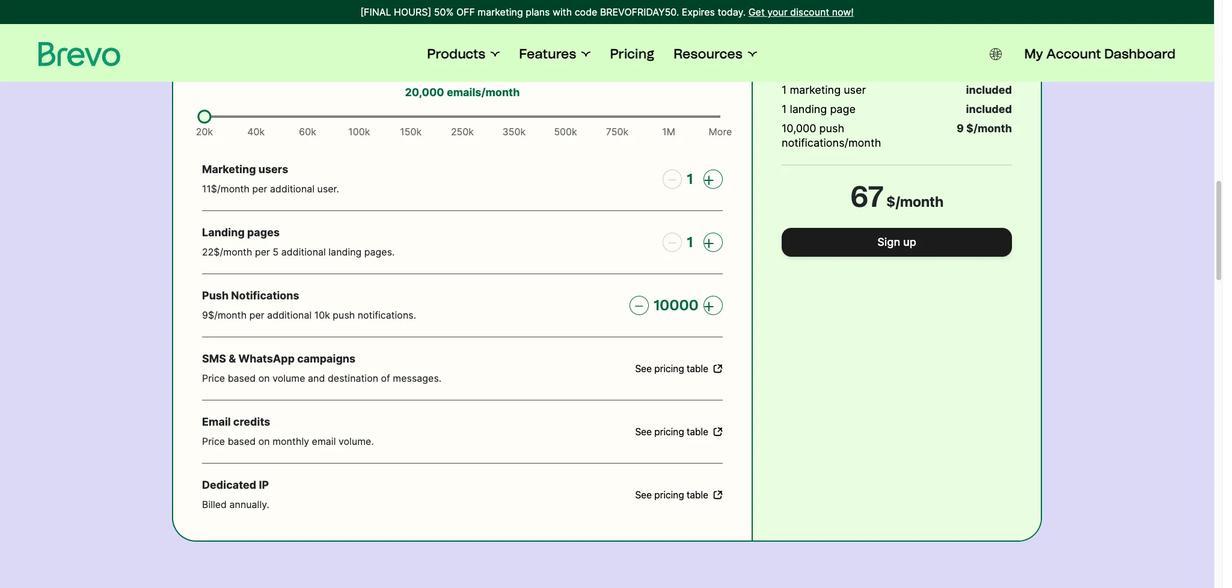 Task type: locate. For each thing, give the bounding box(es) containing it.
2 vertical spatial additional
[[267, 309, 312, 321]]

0 vertical spatial &
[[381, 40, 389, 53]]

price based on volume and destination of messages.
[[202, 372, 442, 384]]

push right 10k
[[333, 309, 355, 321]]

volume.
[[339, 435, 374, 447]]

$/month
[[966, 45, 1012, 58], [966, 64, 1012, 77], [966, 122, 1012, 135], [886, 193, 944, 210]]

1 horizontal spatial landing
[[790, 103, 827, 115]]

0 vertical spatial table
[[687, 363, 708, 374]]

1 vertical spatial marketing
[[790, 84, 841, 96]]

1 pricing from the top
[[654, 363, 684, 374]]

based down the email credits
[[228, 435, 256, 447]]

landing
[[790, 103, 827, 115], [329, 246, 362, 258]]

included up 9 $/month
[[966, 103, 1012, 115]]

9 $/month
[[957, 122, 1012, 135]]

products
[[427, 46, 486, 62]]

landing up 10,000
[[790, 103, 827, 115]]

— for pages
[[668, 237, 676, 248]]

$/month up the up
[[886, 193, 944, 210]]

code
[[575, 6, 597, 18]]

0 vertical spatial per
[[252, 183, 267, 195]]

marketing right off
[[478, 6, 523, 18]]

1 on from the top
[[258, 372, 270, 384]]

push
[[819, 122, 844, 135], [333, 309, 355, 321]]

2 see pricing table link from the top
[[635, 425, 723, 439]]

1 vertical spatial —
[[668, 237, 676, 248]]

0 horizontal spatial email
[[248, 40, 277, 53]]

— for notifications
[[635, 300, 643, 311]]

0 vertical spatial pricing
[[654, 363, 684, 374]]

$/month for 67
[[886, 193, 944, 210]]

1 vertical spatial see pricing table link
[[635, 425, 723, 439]]

0 vertical spatial —
[[668, 174, 676, 185]]

table for dedicated ip
[[687, 490, 708, 500]]

0 vertical spatial additional
[[270, 183, 315, 195]]

750k
[[606, 126, 628, 138]]

(marketing
[[321, 40, 379, 53]]

included
[[966, 84, 1012, 96], [966, 103, 1012, 115]]

1 see pricing table link from the top
[[635, 361, 723, 376]]

push inside 10,000        push notifications/month
[[819, 122, 844, 135]]

3 table from the top
[[687, 490, 708, 500]]

more
[[709, 126, 732, 138]]

2 vertical spatial pricing
[[654, 490, 684, 500]]

—
[[668, 174, 676, 185], [668, 237, 676, 248], [635, 300, 643, 311]]

volume
[[279, 40, 318, 53], [272, 372, 305, 384]]

sign up button
[[782, 228, 1012, 257]]

2 based from the top
[[228, 435, 256, 447]]

1 vertical spatial — button
[[663, 233, 682, 252]]

per down "users"
[[252, 183, 267, 195]]

0 vertical spatial price
[[202, 372, 225, 384]]

user
[[844, 84, 866, 96]]

11$/month per additional user.
[[202, 183, 339, 195]]

price for sms
[[202, 372, 225, 384]]

see
[[635, 363, 652, 374], [635, 426, 652, 437], [635, 490, 652, 500]]

2 vertical spatial table
[[687, 490, 708, 500]]

& right sms
[[229, 352, 236, 365]]

150k
[[400, 126, 422, 138]]

1 horizontal spatial email
[[312, 435, 336, 447]]

2 on from the top
[[258, 435, 270, 447]]

of
[[381, 372, 390, 384]]

44
[[949, 45, 964, 58]]

&
[[381, 40, 389, 53], [229, 352, 236, 365]]

2 see pricing table from the top
[[635, 426, 708, 437]]

1 vertical spatial &
[[229, 352, 236, 365]]

$/month for 9
[[966, 122, 1012, 135]]

dashboard
[[1104, 46, 1176, 62]]

emails/month
[[447, 86, 520, 99]]

and
[[308, 372, 325, 384]]

2 vertical spatial see pricing table link
[[635, 488, 723, 502]]

my account dashboard link
[[1024, 46, 1176, 63]]

2 vertical spatial — button
[[629, 296, 649, 315]]

3 see pricing table link from the top
[[635, 488, 723, 502]]

see pricing table
[[635, 363, 708, 374], [635, 426, 708, 437], [635, 490, 708, 500]]

22$/month
[[202, 246, 252, 258]]

2 vertical spatial —
[[635, 300, 643, 311]]

2 see from the top
[[635, 426, 652, 437]]

0 vertical spatial push
[[819, 122, 844, 135]]

1 vertical spatial email
[[312, 435, 336, 447]]

3 pricing from the top
[[654, 490, 684, 500]]

1 based from the top
[[228, 372, 256, 384]]

2 vertical spatial see
[[635, 490, 652, 500]]

dedicated
[[202, 479, 256, 491]]

1 included from the top
[[966, 84, 1012, 96]]

$/month right '9'
[[966, 122, 1012, 135]]

0 horizontal spatial marketing
[[478, 6, 523, 18]]

1 price from the top
[[202, 372, 225, 384]]

1 vertical spatial per
[[255, 246, 270, 258]]

additional down notifications
[[267, 309, 312, 321]]

3 see pricing table from the top
[[635, 490, 708, 500]]

price down the email
[[202, 435, 225, 447]]

email
[[202, 416, 231, 428]]

2 vertical spatial per
[[249, 309, 264, 321]]

$/month down button image
[[966, 64, 1012, 77]]

2 pricing from the top
[[654, 426, 684, 437]]

button image
[[990, 48, 1002, 60]]

9$/month per additional 10k push notifications.
[[202, 309, 416, 321]]

table for sms & whatsapp campaigns
[[687, 363, 708, 374]]

based for &
[[228, 372, 256, 384]]

40k
[[247, 126, 265, 138]]

$/month inside 67 $/month
[[886, 193, 944, 210]]

additional down "users"
[[270, 183, 315, 195]]

push up notifications/month
[[819, 122, 844, 135]]

1 horizontal spatial &
[[381, 40, 389, 53]]

2 table from the top
[[687, 426, 708, 437]]

per for pages
[[255, 246, 270, 258]]

price
[[202, 372, 225, 384], [202, 435, 225, 447]]

0 vertical spatial on
[[258, 372, 270, 384]]

table for email credits
[[687, 426, 708, 437]]

additional for 10000
[[267, 309, 312, 321]]

email credits
[[202, 416, 270, 428]]

1 horizontal spatial push
[[819, 122, 844, 135]]

1 see from the top
[[635, 363, 652, 374]]

per
[[252, 183, 267, 195], [255, 246, 270, 258], [249, 309, 264, 321]]

notifications/month
[[782, 137, 881, 149]]

on
[[258, 372, 270, 384], [258, 435, 270, 447]]

1 landing page
[[782, 103, 856, 115]]

included down 14 $/month
[[966, 84, 1012, 96]]

& right (marketing
[[381, 40, 389, 53]]

0 vertical spatial see pricing table
[[635, 363, 708, 374]]

email right monthly
[[248, 40, 277, 53]]

marketing up 1 landing page
[[790, 84, 841, 96]]

$/month up 14 $/month
[[966, 45, 1012, 58]]

14
[[951, 64, 964, 77]]

1 vertical spatial see
[[635, 426, 652, 437]]

2 included from the top
[[966, 103, 1012, 115]]

billed
[[202, 499, 227, 511]]

included for page
[[966, 103, 1012, 115]]

1 see pricing table from the top
[[635, 363, 708, 374]]

additional right 5 at the left of the page
[[281, 246, 326, 258]]

based for credits
[[228, 435, 256, 447]]

1 vertical spatial price
[[202, 435, 225, 447]]

2 price from the top
[[202, 435, 225, 447]]

volume left (marketing
[[279, 40, 318, 53]]

1 vertical spatial table
[[687, 426, 708, 437]]

landing left "pages."
[[329, 246, 362, 258]]

per down push notifications
[[249, 309, 264, 321]]

on down whatsapp
[[258, 372, 270, 384]]

price down sms
[[202, 372, 225, 384]]

volume down sms & whatsapp campaigns
[[272, 372, 305, 384]]

see pricing table for email credits
[[635, 426, 708, 437]]

landing
[[202, 226, 245, 239]]

20,000 emails/month
[[405, 86, 520, 99]]

see for email credits
[[635, 426, 652, 437]]

10,000        push notifications/month
[[782, 122, 881, 149]]

20,000
[[405, 86, 444, 99]]

0 vertical spatial see
[[635, 363, 652, 374]]

1 vertical spatial landing
[[329, 246, 362, 258]]

notifications.
[[358, 309, 416, 321]]

0 vertical spatial see pricing table link
[[635, 361, 723, 376]]

1 vertical spatial pricing
[[654, 426, 684, 437]]

2 vertical spatial see pricing table
[[635, 490, 708, 500]]

email left volume.
[[312, 435, 336, 447]]

0 vertical spatial based
[[228, 372, 256, 384]]

11$/month
[[202, 183, 250, 195]]

see for dedicated ip
[[635, 490, 652, 500]]

marketing
[[478, 6, 523, 18], [790, 84, 841, 96]]

1 vertical spatial push
[[333, 309, 355, 321]]

based
[[228, 372, 256, 384], [228, 435, 256, 447]]

500k
[[554, 126, 577, 138]]

250k
[[451, 126, 474, 138]]

0 vertical spatial included
[[966, 84, 1012, 96]]

based down whatsapp
[[228, 372, 256, 384]]

on for &
[[258, 372, 270, 384]]

on down credits
[[258, 435, 270, 447]]

[final hours] 50% off marketing plans with code brevofriday50. expires today. get your discount now!
[[360, 6, 854, 18]]

0 vertical spatial — button
[[663, 170, 682, 189]]

sign up
[[878, 236, 916, 248]]

0 horizontal spatial &
[[229, 352, 236, 365]]

pricing
[[654, 363, 684, 374], [654, 426, 684, 437], [654, 490, 684, 500]]

account
[[1046, 46, 1101, 62]]

1
[[782, 84, 787, 96], [782, 103, 787, 115], [687, 170, 693, 188], [687, 233, 693, 251]]

1 vertical spatial see pricing table
[[635, 426, 708, 437]]

per left 5 at the left of the page
[[255, 246, 270, 258]]

see pricing table link for dedicated ip
[[635, 488, 723, 502]]

1 table from the top
[[687, 363, 708, 374]]

additional
[[270, 183, 315, 195], [281, 246, 326, 258], [267, 309, 312, 321]]

3 see from the top
[[635, 490, 652, 500]]

notifications
[[231, 289, 299, 302]]

1 vertical spatial included
[[966, 103, 1012, 115]]

pages.
[[364, 246, 395, 258]]

1 vertical spatial on
[[258, 435, 270, 447]]

per for notifications
[[249, 309, 264, 321]]

destination
[[328, 372, 378, 384]]

on for credits
[[258, 435, 270, 447]]

1 vertical spatial based
[[228, 435, 256, 447]]



Task type: vqa. For each thing, say whether or not it's contained in the screenshot.
middle see pricing table link
yes



Task type: describe. For each thing, give the bounding box(es) containing it.
350k
[[502, 126, 526, 138]]

0 vertical spatial landing
[[790, 103, 827, 115]]

pricing for dedicated ip
[[654, 490, 684, 500]]

additional for 1
[[270, 183, 315, 195]]

10k
[[314, 309, 330, 321]]

included for user
[[966, 84, 1012, 96]]

expires
[[682, 6, 715, 18]]

brevo image
[[38, 42, 120, 66]]

pricing for email credits
[[654, 426, 684, 437]]

67
[[850, 179, 884, 214]]

now!
[[832, 6, 854, 18]]

5
[[273, 246, 279, 258]]

annually.
[[229, 499, 269, 511]]

see pricing table link for sms & whatsapp campaigns
[[635, 361, 723, 376]]

user.
[[317, 183, 339, 195]]

60k
[[299, 126, 316, 138]]

page
[[830, 103, 856, 115]]

push
[[202, 289, 229, 302]]

see pricing table link for email credits
[[635, 425, 723, 439]]

0 vertical spatial marketing
[[478, 6, 523, 18]]

0 vertical spatial email
[[248, 40, 277, 53]]

brevofriday50.
[[600, 6, 679, 18]]

monthly
[[272, 435, 309, 447]]

— button for marketing users
[[663, 170, 682, 189]]

credits
[[233, 416, 270, 428]]

plan
[[902, 1, 964, 35]]

marketing users
[[202, 163, 288, 176]]

ip
[[259, 479, 269, 491]]

pages
[[247, 226, 280, 239]]

per for users
[[252, 183, 267, 195]]

landing pages
[[202, 226, 280, 239]]

22$/month per 5 additional landing pages.
[[202, 246, 395, 258]]

billed annually.
[[202, 499, 269, 511]]

— button for landing pages
[[663, 233, 682, 252]]

14 $/month
[[951, 64, 1012, 77]]

features
[[519, 46, 576, 62]]

resources link
[[674, 46, 757, 63]]

pricing link
[[610, 46, 654, 63]]

1 vertical spatial additional
[[281, 246, 326, 258]]

off
[[456, 6, 475, 18]]

get your discount now! link
[[749, 5, 854, 19]]

— for users
[[668, 174, 676, 185]]

see pricing table for sms & whatsapp campaigns
[[635, 363, 708, 374]]

1 vertical spatial volume
[[272, 372, 305, 384]]

— button for push notifications
[[629, 296, 649, 315]]

see for sms & whatsapp campaigns
[[635, 363, 652, 374]]

get
[[749, 6, 765, 18]]

features link
[[519, 46, 591, 63]]

products link
[[427, 46, 500, 63]]

your
[[830, 1, 895, 35]]

my account dashboard
[[1024, 46, 1176, 62]]

0 horizontal spatial push
[[333, 309, 355, 321]]

1 horizontal spatial marketing
[[790, 84, 841, 96]]

pricing slider desktop slider
[[198, 110, 211, 124]]

67 $/month
[[850, 179, 944, 214]]

9$/month
[[202, 309, 247, 321]]

your plan
[[830, 1, 964, 35]]

10,000
[[782, 122, 816, 135]]

monthly email volume (marketing & transactional)
[[202, 40, 466, 53]]

0 vertical spatial volume
[[279, 40, 318, 53]]

pricing
[[610, 46, 654, 62]]

50%
[[434, 6, 454, 18]]

sms & whatsapp campaigns
[[202, 352, 355, 365]]

with
[[553, 6, 572, 18]]

$/month for 44
[[966, 45, 1012, 58]]

price based on monthly email volume.
[[202, 435, 374, 447]]

[final
[[360, 6, 391, 18]]

plans
[[526, 6, 550, 18]]

campaigns
[[297, 352, 355, 365]]

whatsapp
[[238, 352, 295, 365]]

44 $/month
[[949, 45, 1012, 58]]

marketing
[[202, 163, 256, 176]]

monthly
[[202, 40, 246, 53]]

my
[[1024, 46, 1043, 62]]

10000
[[653, 296, 699, 314]]

up
[[903, 236, 916, 248]]

9
[[957, 122, 964, 135]]

your
[[767, 6, 788, 18]]

transactional)
[[391, 40, 466, 53]]

hours]
[[394, 6, 431, 18]]

discount
[[790, 6, 829, 18]]

sms
[[202, 352, 226, 365]]

pricing for sms & whatsapp campaigns
[[654, 363, 684, 374]]

price for email
[[202, 435, 225, 447]]

0 horizontal spatial landing
[[329, 246, 362, 258]]

resources
[[674, 46, 743, 62]]

today.
[[718, 6, 746, 18]]

messages.
[[393, 372, 442, 384]]

1m
[[662, 126, 675, 138]]

1 marketing user
[[782, 84, 866, 96]]

push notifications
[[202, 289, 299, 302]]

users
[[258, 163, 288, 176]]

$/month for 14
[[966, 64, 1012, 77]]

dedicated ip
[[202, 479, 269, 491]]

sign
[[878, 236, 900, 248]]

see pricing table for dedicated ip
[[635, 490, 708, 500]]



